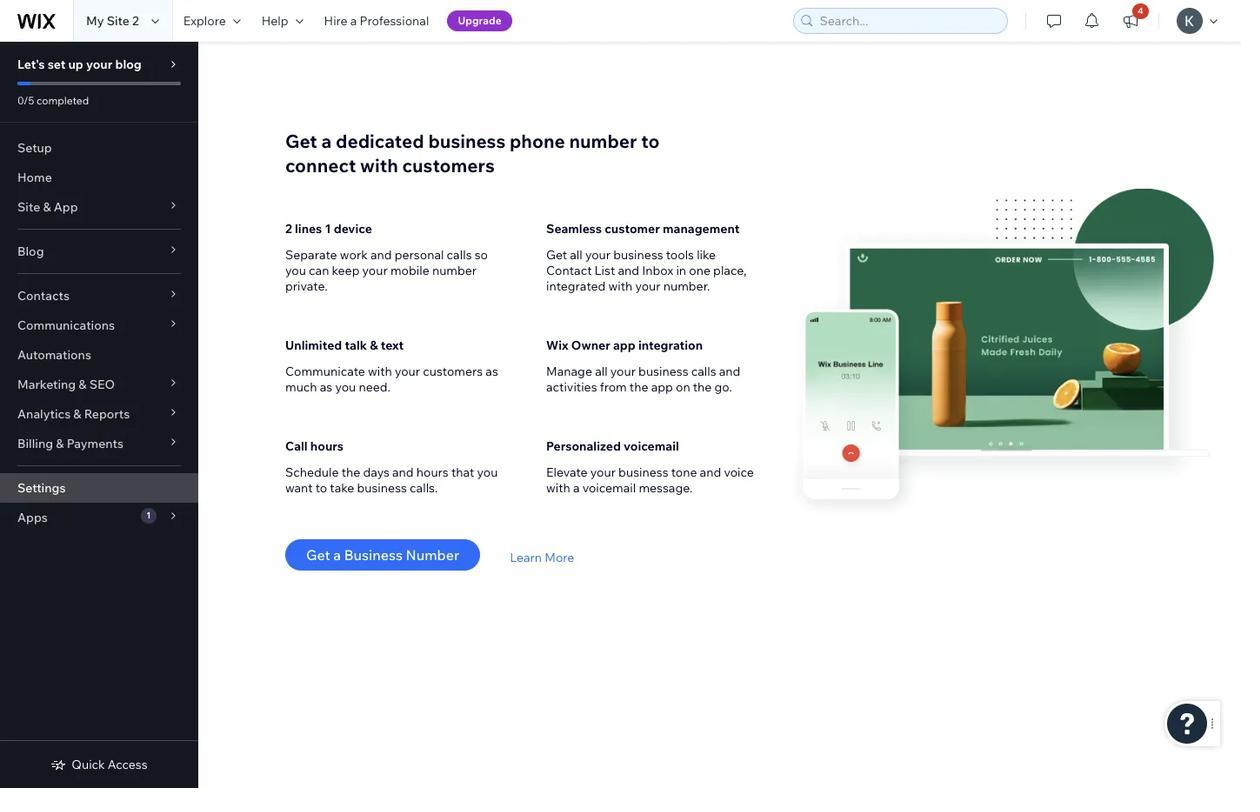 Task type: describe. For each thing, give the bounding box(es) containing it.
contact
[[546, 263, 592, 278]]

to inside "schedule the days and hours that you want to take business calls."
[[316, 480, 327, 496]]

communicate
[[285, 364, 365, 379]]

place,
[[713, 263, 747, 278]]

site inside site & app dropdown button
[[17, 199, 40, 215]]

integration
[[638, 337, 703, 353]]

hire a professional link
[[314, 0, 440, 42]]

customers inside get a dedicated business phone number to connect with customers
[[402, 154, 495, 177]]

the inside "schedule the days and hours that you want to take business calls."
[[342, 464, 360, 480]]

sidebar element
[[0, 42, 198, 788]]

get all your business tools like contact list and inbox in one place, integrated with your number.
[[546, 247, 747, 294]]

& right talk
[[370, 337, 378, 353]]

and inside "schedule the days and hours that you want to take business calls."
[[392, 464, 414, 480]]

unlimited
[[285, 337, 342, 353]]

number inside separate work and personal calls so you can keep your mobile number private.
[[432, 263, 477, 278]]

communications
[[17, 317, 115, 333]]

voice
[[724, 464, 754, 480]]

1 horizontal spatial 2
[[285, 221, 292, 237]]

professional
[[360, 13, 429, 29]]

can
[[309, 263, 329, 278]]

calls for the
[[691, 364, 716, 379]]

with inside get all your business tools like contact list and inbox in one place, integrated with your number.
[[608, 278, 633, 294]]

setup link
[[0, 133, 198, 163]]

management
[[663, 221, 740, 237]]

go.
[[715, 379, 732, 395]]

and inside manage all your business calls and activities from the app on the go.
[[719, 364, 741, 379]]

0 vertical spatial 2
[[132, 13, 139, 29]]

upgrade
[[458, 14, 502, 27]]

activities
[[546, 379, 597, 395]]

automations
[[17, 347, 91, 363]]

tools
[[666, 247, 694, 263]]

& for reports
[[73, 406, 81, 422]]

in
[[676, 263, 686, 278]]

a for get a dedicated business phone number to connect with customers
[[321, 130, 332, 152]]

that
[[451, 464, 474, 480]]

reports
[[84, 406, 130, 422]]

tone
[[671, 464, 697, 480]]

list
[[595, 263, 615, 278]]

get for get a business number
[[306, 546, 330, 564]]

learn
[[510, 550, 542, 565]]

my site 2
[[86, 13, 139, 29]]

your down the seamless
[[585, 247, 611, 263]]

and inside get all your business tools like contact list and inbox in one place, integrated with your number.
[[618, 263, 639, 278]]

integrated
[[546, 278, 606, 294]]

blog button
[[0, 237, 198, 266]]

business for customers
[[428, 130, 506, 152]]

site & app
[[17, 199, 78, 215]]

your inside sidebar 'element'
[[86, 57, 112, 72]]

business inside elevate your business tone and voice with a voicemail message.
[[619, 464, 668, 480]]

wix owner app integration
[[546, 337, 703, 353]]

home link
[[0, 163, 198, 192]]

communicate with your customers as much as you need.
[[285, 364, 498, 395]]

like
[[697, 247, 716, 263]]

work
[[340, 247, 368, 263]]

schedule
[[285, 464, 339, 480]]

separate
[[285, 247, 337, 263]]

phone
[[510, 130, 565, 152]]

elevate your business tone and voice with a voicemail message.
[[546, 464, 754, 496]]

app inside manage all your business calls and activities from the app on the go.
[[651, 379, 673, 395]]

dedicated
[[336, 130, 424, 152]]

your inside separate work and personal calls so you can keep your mobile number private.
[[362, 263, 388, 278]]

quick
[[72, 757, 105, 772]]

learn more button
[[510, 550, 574, 565]]

call hours
[[285, 438, 344, 454]]

want
[[285, 480, 313, 496]]

all for manage
[[595, 364, 608, 379]]

manage all your business calls and activities from the app on the go.
[[546, 364, 741, 395]]

inbox
[[642, 263, 673, 278]]

you for hours
[[477, 464, 498, 480]]

set
[[48, 57, 66, 72]]

take
[[330, 480, 354, 496]]

manage
[[546, 364, 592, 379]]

1 horizontal spatial the
[[630, 379, 648, 395]]

on
[[676, 379, 690, 395]]

separate work and personal calls so you can keep your mobile number private.
[[285, 247, 488, 294]]

upgrade button
[[447, 10, 512, 31]]

customer
[[605, 221, 660, 237]]

wix
[[546, 337, 569, 353]]

blog
[[17, 244, 44, 259]]

hire a professional
[[324, 13, 429, 29]]

get a business number
[[306, 546, 459, 564]]

explore
[[183, 13, 226, 29]]

seo
[[89, 377, 115, 392]]

help button
[[251, 0, 314, 42]]

settings link
[[0, 473, 198, 503]]

much
[[285, 379, 317, 395]]

learn more
[[510, 550, 574, 565]]

analytics & reports button
[[0, 399, 198, 429]]

help
[[262, 13, 288, 29]]

personal
[[395, 247, 444, 263]]

up
[[68, 57, 83, 72]]

mobile
[[390, 263, 429, 278]]

apps
[[17, 510, 48, 525]]

2 lines 1 device
[[285, 221, 372, 237]]

4
[[1138, 5, 1143, 17]]

0 horizontal spatial as
[[320, 379, 332, 395]]

days
[[363, 464, 389, 480]]

and inside elevate your business tone and voice with a voicemail message.
[[700, 464, 721, 480]]

one
[[689, 263, 711, 278]]



Task type: vqa. For each thing, say whether or not it's contained in the screenshot.


Task type: locate. For each thing, give the bounding box(es) containing it.
business inside "schedule the days and hours that you want to take business calls."
[[357, 480, 407, 496]]

2 horizontal spatial you
[[477, 464, 498, 480]]

a for hire a professional
[[350, 13, 357, 29]]

0 vertical spatial hours
[[310, 438, 344, 454]]

schedule the days and hours that you want to take business calls.
[[285, 464, 498, 496]]

text
[[381, 337, 404, 353]]

customers inside communicate with your customers as much as you need.
[[423, 364, 483, 379]]

0 vertical spatial calls
[[447, 247, 472, 263]]

number.
[[663, 278, 710, 294]]

to inside get a dedicated business phone number to connect with customers
[[641, 130, 660, 152]]

settings
[[17, 480, 66, 496]]

my
[[86, 13, 104, 29]]

voicemail up elevate your business tone and voice with a voicemail message.
[[624, 438, 679, 454]]

personalized
[[546, 438, 621, 454]]

get
[[285, 130, 317, 152], [546, 247, 567, 263], [306, 546, 330, 564]]

0 horizontal spatial 2
[[132, 13, 139, 29]]

automations link
[[0, 340, 198, 370]]

and inside separate work and personal calls so you can keep your mobile number private.
[[370, 247, 392, 263]]

0 vertical spatial app
[[613, 337, 636, 353]]

your inside manage all your business calls and activities from the app on the go.
[[610, 364, 636, 379]]

0 vertical spatial get
[[285, 130, 317, 152]]

& right billing
[[56, 436, 64, 451]]

get for get a dedicated business phone number to connect with customers
[[285, 130, 317, 152]]

site & app button
[[0, 192, 198, 222]]

2 right my on the top
[[132, 13, 139, 29]]

with inside get a dedicated business phone number to connect with customers
[[360, 154, 398, 177]]

you right that
[[477, 464, 498, 480]]

the right from
[[630, 379, 648, 395]]

1 horizontal spatial site
[[107, 13, 130, 29]]

1 inside sidebar 'element'
[[146, 510, 151, 521]]

0/5 completed
[[17, 94, 89, 107]]

number right phone
[[569, 130, 637, 152]]

payments
[[67, 436, 123, 451]]

1 vertical spatial you
[[335, 379, 356, 395]]

1 vertical spatial site
[[17, 199, 40, 215]]

message.
[[639, 480, 693, 496]]

hours inside "schedule the days and hours that you want to take business calls."
[[416, 464, 449, 480]]

with down personalized
[[546, 480, 570, 496]]

quick access
[[72, 757, 148, 772]]

0 vertical spatial voicemail
[[624, 438, 679, 454]]

0 vertical spatial number
[[569, 130, 637, 152]]

elevate
[[546, 464, 588, 480]]

get left the business
[[306, 546, 330, 564]]

all down the seamless
[[570, 247, 583, 263]]

home
[[17, 170, 52, 185]]

business left phone
[[428, 130, 506, 152]]

customers right need.
[[423, 364, 483, 379]]

and right on
[[719, 364, 741, 379]]

and right tone
[[700, 464, 721, 480]]

with
[[360, 154, 398, 177], [608, 278, 633, 294], [368, 364, 392, 379], [546, 480, 570, 496]]

0 vertical spatial customers
[[402, 154, 495, 177]]

business for app
[[639, 364, 689, 379]]

1 vertical spatial all
[[595, 364, 608, 379]]

app left on
[[651, 379, 673, 395]]

get up connect
[[285, 130, 317, 152]]

1 horizontal spatial as
[[486, 364, 498, 379]]

your inside communicate with your customers as much as you need.
[[395, 364, 420, 379]]

your down text
[[395, 364, 420, 379]]

1 horizontal spatial number
[[569, 130, 637, 152]]

and right list
[[618, 263, 639, 278]]

a left the business
[[333, 546, 341, 564]]

site right my on the top
[[107, 13, 130, 29]]

unlimited talk & text
[[285, 337, 404, 353]]

your down wix owner app integration on the top of page
[[610, 364, 636, 379]]

hours
[[310, 438, 344, 454], [416, 464, 449, 480]]

& left app
[[43, 199, 51, 215]]

1 vertical spatial 1
[[146, 510, 151, 521]]

a
[[350, 13, 357, 29], [321, 130, 332, 152], [573, 480, 580, 496], [333, 546, 341, 564]]

connect
[[285, 154, 356, 177]]

0 horizontal spatial site
[[17, 199, 40, 215]]

1 vertical spatial number
[[432, 263, 477, 278]]

business
[[428, 130, 506, 152], [613, 247, 663, 263], [639, 364, 689, 379], [619, 464, 668, 480], [357, 480, 407, 496]]

& left reports
[[73, 406, 81, 422]]

owner
[[571, 337, 610, 353]]

1 horizontal spatial app
[[651, 379, 673, 395]]

& for seo
[[79, 377, 87, 392]]

0 vertical spatial to
[[641, 130, 660, 152]]

number
[[569, 130, 637, 152], [432, 263, 477, 278]]

let's
[[17, 57, 45, 72]]

with inside elevate your business tone and voice with a voicemail message.
[[546, 480, 570, 496]]

a for get a business number
[[333, 546, 341, 564]]

& for app
[[43, 199, 51, 215]]

business down the seamless customer management
[[613, 247, 663, 263]]

2 horizontal spatial the
[[693, 379, 712, 395]]

a inside get a dedicated business phone number to connect with customers
[[321, 130, 332, 152]]

app
[[613, 337, 636, 353], [651, 379, 673, 395]]

voicemail inside elevate your business tone and voice with a voicemail message.
[[582, 480, 636, 496]]

number right "mobile" on the top
[[432, 263, 477, 278]]

get for get all your business tools like contact list and inbox in one place, integrated with your number.
[[546, 247, 567, 263]]

number inside get a dedicated business phone number to connect with customers
[[569, 130, 637, 152]]

1 horizontal spatial hours
[[416, 464, 449, 480]]

& left seo
[[79, 377, 87, 392]]

analytics & reports
[[17, 406, 130, 422]]

business down personalized voicemail
[[619, 464, 668, 480]]

1
[[325, 221, 331, 237], [146, 510, 151, 521]]

and right the days
[[392, 464, 414, 480]]

as left manage
[[486, 364, 498, 379]]

1 horizontal spatial all
[[595, 364, 608, 379]]

0 vertical spatial 1
[[325, 221, 331, 237]]

billing
[[17, 436, 53, 451]]

marketing
[[17, 377, 76, 392]]

calls right on
[[691, 364, 716, 379]]

1 horizontal spatial to
[[641, 130, 660, 152]]

calls left so
[[447, 247, 472, 263]]

1 vertical spatial voicemail
[[582, 480, 636, 496]]

contacts
[[17, 288, 70, 304]]

completed
[[37, 94, 89, 107]]

a inside elevate your business tone and voice with a voicemail message.
[[573, 480, 580, 496]]

1 horizontal spatial calls
[[691, 364, 716, 379]]

get inside get a dedicated business phone number to connect with customers
[[285, 130, 317, 152]]

blog
[[115, 57, 142, 72]]

0/5
[[17, 94, 34, 107]]

a down personalized
[[573, 480, 580, 496]]

business right take
[[357, 480, 407, 496]]

call
[[285, 438, 308, 454]]

business for inbox
[[613, 247, 663, 263]]

2 vertical spatial get
[[306, 546, 330, 564]]

as
[[486, 364, 498, 379], [320, 379, 332, 395]]

all inside get all your business tools like contact list and inbox in one place, integrated with your number.
[[570, 247, 583, 263]]

communications button
[[0, 311, 198, 340]]

hire
[[324, 13, 348, 29]]

voicemail down personalized voicemail
[[582, 480, 636, 496]]

calls inside manage all your business calls and activities from the app on the go.
[[691, 364, 716, 379]]

0 horizontal spatial 1
[[146, 510, 151, 521]]

1 vertical spatial app
[[651, 379, 673, 395]]

and right work
[[370, 247, 392, 263]]

from
[[600, 379, 627, 395]]

1 vertical spatial to
[[316, 480, 327, 496]]

you inside communicate with your customers as much as you need.
[[335, 379, 356, 395]]

0 horizontal spatial hours
[[310, 438, 344, 454]]

4 button
[[1112, 0, 1150, 42]]

0 horizontal spatial number
[[432, 263, 477, 278]]

1 horizontal spatial you
[[335, 379, 356, 395]]

so
[[475, 247, 488, 263]]

access
[[108, 757, 148, 772]]

your down personalized voicemail
[[590, 464, 616, 480]]

hours left that
[[416, 464, 449, 480]]

0 horizontal spatial you
[[285, 263, 306, 278]]

with down dedicated
[[360, 154, 398, 177]]

1 down settings 'link'
[[146, 510, 151, 521]]

business inside get a dedicated business phone number to connect with customers
[[428, 130, 506, 152]]

the left the days
[[342, 464, 360, 480]]

get inside button
[[306, 546, 330, 564]]

&
[[43, 199, 51, 215], [370, 337, 378, 353], [79, 377, 87, 392], [73, 406, 81, 422], [56, 436, 64, 451]]

with down text
[[368, 364, 392, 379]]

analytics
[[17, 406, 71, 422]]

quick access button
[[51, 757, 148, 772]]

0 horizontal spatial to
[[316, 480, 327, 496]]

Search... field
[[815, 9, 1002, 33]]

calls
[[447, 247, 472, 263], [691, 364, 716, 379]]

get a business number button
[[285, 539, 480, 571]]

you left can
[[285, 263, 306, 278]]

customers
[[402, 154, 495, 177], [423, 364, 483, 379]]

1 vertical spatial get
[[546, 247, 567, 263]]

your left the in
[[635, 278, 661, 294]]

with inside communicate with your customers as much as you need.
[[368, 364, 392, 379]]

0 horizontal spatial app
[[613, 337, 636, 353]]

marketing & seo
[[17, 377, 115, 392]]

you for lines
[[285, 263, 306, 278]]

marketing & seo button
[[0, 370, 198, 399]]

1 vertical spatial calls
[[691, 364, 716, 379]]

get a dedicated business phone number to connect with customers
[[285, 130, 660, 177]]

number
[[406, 546, 459, 564]]

a inside button
[[333, 546, 341, 564]]

get inside get all your business tools like contact list and inbox in one place, integrated with your number.
[[546, 247, 567, 263]]

0 vertical spatial site
[[107, 13, 130, 29]]

customers down dedicated
[[402, 154, 495, 177]]

a right hire
[[350, 13, 357, 29]]

2 left 'lines'
[[285, 221, 292, 237]]

talk
[[345, 337, 367, 353]]

personalized voicemail
[[546, 438, 679, 454]]

as right the 'much'
[[320, 379, 332, 395]]

your inside elevate your business tone and voice with a voicemail message.
[[590, 464, 616, 480]]

all for get
[[570, 247, 583, 263]]

1 right 'lines'
[[325, 221, 331, 237]]

keep
[[332, 263, 360, 278]]

billing & payments button
[[0, 429, 198, 458]]

your right up
[[86, 57, 112, 72]]

your right the keep
[[362, 263, 388, 278]]

and
[[370, 247, 392, 263], [618, 263, 639, 278], [719, 364, 741, 379], [392, 464, 414, 480], [700, 464, 721, 480]]

all inside manage all your business calls and activities from the app on the go.
[[595, 364, 608, 379]]

your
[[86, 57, 112, 72], [585, 247, 611, 263], [362, 263, 388, 278], [635, 278, 661, 294], [395, 364, 420, 379], [610, 364, 636, 379], [590, 464, 616, 480]]

calls for number
[[447, 247, 472, 263]]

2 vertical spatial you
[[477, 464, 498, 480]]

you inside "schedule the days and hours that you want to take business calls."
[[477, 464, 498, 480]]

get down the seamless
[[546, 247, 567, 263]]

site down home
[[17, 199, 40, 215]]

1 horizontal spatial 1
[[325, 221, 331, 237]]

app
[[54, 199, 78, 215]]

& for payments
[[56, 436, 64, 451]]

hours up schedule
[[310, 438, 344, 454]]

1 vertical spatial 2
[[285, 221, 292, 237]]

0 horizontal spatial all
[[570, 247, 583, 263]]

0 vertical spatial all
[[570, 247, 583, 263]]

all down owner
[[595, 364, 608, 379]]

more
[[545, 550, 574, 565]]

app right owner
[[613, 337, 636, 353]]

calls inside separate work and personal calls so you can keep your mobile number private.
[[447, 247, 472, 263]]

a up connect
[[321, 130, 332, 152]]

private.
[[285, 278, 328, 294]]

1 vertical spatial customers
[[423, 364, 483, 379]]

the right on
[[693, 379, 712, 395]]

0 vertical spatial you
[[285, 263, 306, 278]]

business down integration
[[639, 364, 689, 379]]

with left inbox
[[608, 278, 633, 294]]

0 horizontal spatial calls
[[447, 247, 472, 263]]

you inside separate work and personal calls so you can keep your mobile number private.
[[285, 263, 306, 278]]

business inside get all your business tools like contact list and inbox in one place, integrated with your number.
[[613, 247, 663, 263]]

you left need.
[[335, 379, 356, 395]]

billing & payments
[[17, 436, 123, 451]]

business inside manage all your business calls and activities from the app on the go.
[[639, 364, 689, 379]]

1 vertical spatial hours
[[416, 464, 449, 480]]

0 horizontal spatial the
[[342, 464, 360, 480]]

voicemail
[[624, 438, 679, 454], [582, 480, 636, 496]]



